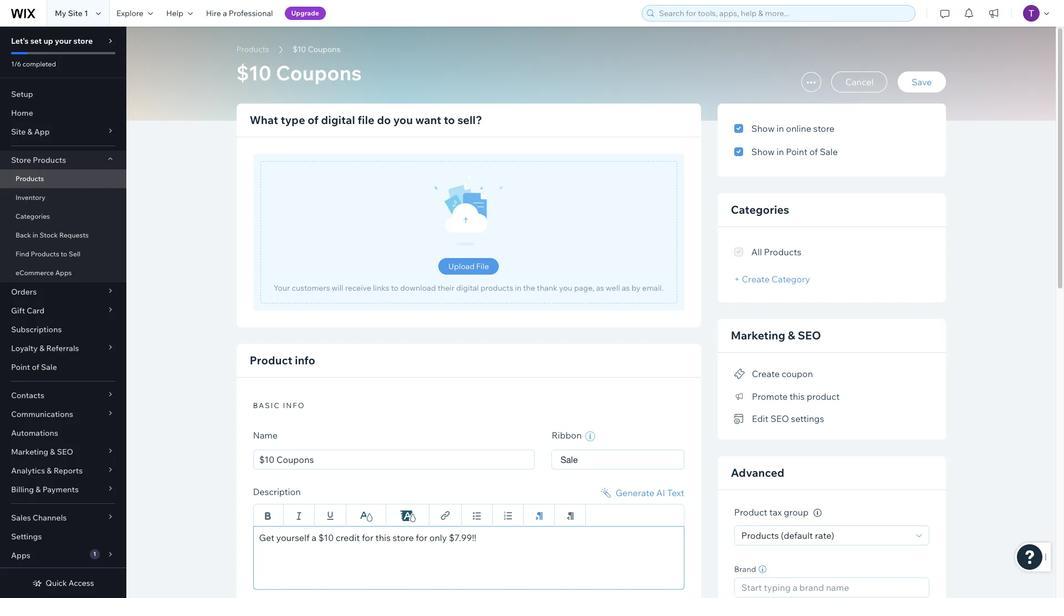 Task type: locate. For each thing, give the bounding box(es) containing it.
as left by
[[622, 283, 630, 293]]

billing & payments
[[11, 485, 79, 495]]

marketing & seo up create coupon button
[[731, 329, 822, 343]]

$10 coupons up 'type'
[[236, 60, 362, 85]]

1 horizontal spatial seo
[[771, 414, 789, 425]]

1 vertical spatial products link
[[0, 170, 126, 189]]

of down loyalty & referrals
[[32, 363, 39, 373]]

$10 coupons down upgrade button
[[293, 44, 341, 54]]

0 vertical spatial marketing
[[731, 329, 786, 343]]

seo up "coupon"
[[798, 329, 822, 343]]

store right your
[[73, 36, 93, 46]]

text
[[668, 488, 685, 499]]

& for analytics & reports popup button
[[47, 466, 52, 476]]

info up basic info
[[295, 354, 315, 368]]

promote image
[[735, 392, 746, 402]]

credit
[[336, 533, 360, 544]]

products right store
[[33, 155, 66, 165]]

products up ecommerce apps
[[31, 250, 59, 258]]

2 vertical spatial to
[[391, 283, 399, 293]]

cancel button
[[832, 72, 888, 93]]

a
[[223, 8, 227, 18], [312, 533, 317, 544]]

basic
[[253, 401, 280, 410]]

1 vertical spatial point
[[11, 363, 30, 373]]

product info
[[250, 354, 315, 368]]

apps down find products to sell 'link'
[[55, 269, 72, 277]]

sidebar element
[[0, 27, 126, 599]]

0 horizontal spatial seo
[[57, 447, 73, 457]]

2 vertical spatial $10
[[319, 533, 334, 544]]

show for show in point of sale
[[752, 146, 775, 157]]

create inside button
[[752, 369, 780, 380]]

automations
[[11, 429, 58, 439]]

1 horizontal spatial of
[[308, 113, 319, 127]]

0 vertical spatial store
[[73, 36, 93, 46]]

0 horizontal spatial this
[[376, 533, 391, 544]]

1 vertical spatial info
[[283, 401, 305, 410]]

$10 coupons
[[293, 44, 341, 54], [236, 60, 362, 85]]

for left 'only'
[[416, 533, 428, 544]]

2 vertical spatial seo
[[57, 447, 73, 457]]

info right basic
[[283, 401, 305, 410]]

1 vertical spatial marketing & seo
[[11, 447, 73, 457]]

1 horizontal spatial products link
[[231, 44, 275, 55]]

get
[[259, 533, 274, 544]]

show
[[752, 123, 775, 134], [752, 146, 775, 157]]

2 show from the top
[[752, 146, 775, 157]]

$10 up "what"
[[236, 60, 272, 85]]

0 vertical spatial apps
[[55, 269, 72, 277]]

type
[[281, 113, 305, 127]]

set
[[30, 36, 42, 46]]

sale
[[820, 146, 838, 157], [41, 363, 57, 373], [561, 455, 578, 465]]

2 vertical spatial store
[[393, 533, 414, 544]]

sale down ribbon
[[561, 455, 578, 465]]

my
[[55, 8, 66, 18]]

1 horizontal spatial you
[[559, 283, 573, 293]]

site right my
[[68, 8, 83, 18]]

marketing up analytics
[[11, 447, 48, 457]]

0 horizontal spatial product
[[250, 354, 293, 368]]

card
[[27, 306, 44, 316]]

site & app
[[11, 127, 50, 137]]

1 vertical spatial 1
[[93, 551, 96, 558]]

1 up access
[[93, 551, 96, 558]]

show down show in online store
[[752, 146, 775, 157]]

& for marketing & seo popup button on the left of the page
[[50, 447, 55, 457]]

product left tax
[[735, 508, 768, 519]]

app
[[34, 127, 50, 137]]

1 horizontal spatial marketing & seo
[[731, 329, 822, 343]]

0 horizontal spatial store
[[73, 36, 93, 46]]

products (default rate)
[[742, 531, 835, 542]]

0 horizontal spatial a
[[223, 8, 227, 18]]

help
[[166, 8, 183, 18]]

0 vertical spatial sale
[[820, 146, 838, 157]]

digital left file
[[321, 113, 355, 127]]

to right the links
[[391, 283, 399, 293]]

0 vertical spatial 1
[[84, 8, 88, 18]]

+ create category button
[[735, 274, 811, 285]]

1 vertical spatial this
[[376, 533, 391, 544]]

1 horizontal spatial to
[[391, 283, 399, 293]]

$10 left credit
[[319, 533, 334, 544]]

2 horizontal spatial to
[[444, 113, 455, 127]]

info for basic info
[[283, 401, 305, 410]]

0 vertical spatial create
[[742, 274, 770, 285]]

1 vertical spatial to
[[61, 250, 67, 258]]

store inside false text box
[[393, 533, 414, 544]]

channels
[[33, 513, 67, 523]]

2 horizontal spatial $10
[[319, 533, 334, 544]]

point down "online" on the right of page
[[786, 146, 808, 157]]

for
[[362, 533, 374, 544], [416, 533, 428, 544]]

stock
[[40, 231, 58, 240]]

1 vertical spatial product
[[735, 508, 768, 519]]

1 horizontal spatial a
[[312, 533, 317, 544]]

false text field
[[253, 527, 685, 591]]

create
[[742, 274, 770, 285], [752, 369, 780, 380]]

show left "online" on the right of page
[[752, 123, 775, 134]]

0 vertical spatial you
[[394, 113, 413, 127]]

product
[[250, 354, 293, 368], [735, 508, 768, 519]]

0 horizontal spatial as
[[596, 283, 604, 293]]

products inside 'link'
[[31, 250, 59, 258]]

0 horizontal spatial for
[[362, 533, 374, 544]]

1 vertical spatial coupons
[[276, 60, 362, 85]]

site down home
[[11, 127, 26, 137]]

inventory
[[16, 194, 45, 202]]

1 horizontal spatial 1
[[93, 551, 96, 558]]

categories link
[[0, 207, 126, 226]]

show in point of sale
[[752, 146, 838, 157]]

0 vertical spatial info
[[295, 354, 315, 368]]

& left app
[[27, 127, 32, 137]]

show in online store
[[752, 123, 835, 134]]

create up promote
[[752, 369, 780, 380]]

& left reports
[[47, 466, 52, 476]]

1 inside "sidebar" element
[[93, 551, 96, 558]]

create right +
[[742, 274, 770, 285]]

1 vertical spatial store
[[814, 123, 835, 134]]

1 vertical spatial of
[[810, 146, 818, 157]]

sell?
[[458, 113, 482, 127]]

what type of digital file do you want to sell?
[[250, 113, 482, 127]]

1 vertical spatial seo
[[771, 414, 789, 425]]

1 vertical spatial you
[[559, 283, 573, 293]]

name
[[253, 430, 278, 441]]

1 horizontal spatial sale
[[561, 455, 578, 465]]

& up analytics & reports
[[50, 447, 55, 457]]

a inside false text box
[[312, 533, 317, 544]]

1 horizontal spatial apps
[[55, 269, 72, 277]]

store products button
[[0, 151, 126, 170]]

hire a professional link
[[199, 0, 280, 27]]

edit
[[752, 414, 769, 425]]

store
[[73, 36, 93, 46], [814, 123, 835, 134], [393, 533, 414, 544]]

to inside 'link'
[[61, 250, 67, 258]]

communications
[[11, 410, 73, 420]]

help button
[[160, 0, 199, 27]]

communications button
[[0, 405, 126, 424]]

ribbon
[[552, 430, 584, 441]]

1 vertical spatial create
[[752, 369, 780, 380]]

sale inside "sidebar" element
[[41, 363, 57, 373]]

1 vertical spatial $10
[[236, 60, 272, 85]]

marketing inside popup button
[[11, 447, 48, 457]]

of down "online" on the right of page
[[810, 146, 818, 157]]

coupons down upgrade button
[[308, 44, 341, 54]]

1 horizontal spatial $10
[[293, 44, 306, 54]]

store right "online" on the right of page
[[814, 123, 835, 134]]

0 vertical spatial to
[[444, 113, 455, 127]]

sale down show in online store
[[820, 146, 838, 157]]

sell
[[69, 250, 80, 258]]

point of sale
[[11, 363, 57, 373]]

this down "coupon"
[[790, 391, 805, 402]]

marketing up create coupon button
[[731, 329, 786, 343]]

this
[[790, 391, 805, 402], [376, 533, 391, 544]]

0 horizontal spatial sale
[[41, 363, 57, 373]]

point of sale link
[[0, 358, 126, 377]]

loyalty
[[11, 344, 38, 354]]

coupons up 'type'
[[276, 60, 362, 85]]

a inside hire a professional link
[[223, 8, 227, 18]]

in left "online" on the right of page
[[777, 123, 784, 134]]

0 vertical spatial seo
[[798, 329, 822, 343]]

0 vertical spatial this
[[790, 391, 805, 402]]

online
[[786, 123, 812, 134]]

in right back
[[33, 231, 38, 240]]

of right 'type'
[[308, 113, 319, 127]]

the
[[523, 283, 535, 293]]

2 vertical spatial of
[[32, 363, 39, 373]]

of
[[308, 113, 319, 127], [810, 146, 818, 157], [32, 363, 39, 373]]

products inside dropdown button
[[33, 155, 66, 165]]

explore
[[116, 8, 144, 18]]

marketing & seo inside $10 coupons form
[[731, 329, 822, 343]]

sale down loyalty & referrals
[[41, 363, 57, 373]]

loyalty & referrals
[[11, 344, 79, 354]]

edit seo settings
[[752, 414, 825, 425]]

digital right their on the left top of page
[[456, 283, 479, 293]]

0 vertical spatial marketing & seo
[[731, 329, 822, 343]]

1 as from the left
[[596, 283, 604, 293]]

1 vertical spatial show
[[752, 146, 775, 157]]

1 horizontal spatial this
[[790, 391, 805, 402]]

Search for tools, apps, help & more... field
[[656, 6, 912, 21]]

products link down store products
[[0, 170, 126, 189]]

2 horizontal spatial seo
[[798, 329, 822, 343]]

completed
[[23, 60, 56, 68]]

product for product tax group
[[735, 508, 768, 519]]

1 vertical spatial marketing
[[11, 447, 48, 457]]

rate)
[[815, 531, 835, 542]]

1/6
[[11, 60, 21, 68]]

0 vertical spatial point
[[786, 146, 808, 157]]

a right hire
[[223, 8, 227, 18]]

2 horizontal spatial of
[[810, 146, 818, 157]]

0 vertical spatial show
[[752, 123, 775, 134]]

1 vertical spatial a
[[312, 533, 317, 544]]

0 horizontal spatial you
[[394, 113, 413, 127]]

0 horizontal spatial products link
[[0, 170, 126, 189]]

0 vertical spatial coupons
[[308, 44, 341, 54]]

referrals
[[46, 344, 79, 354]]

0 vertical spatial site
[[68, 8, 83, 18]]

for right credit
[[362, 533, 374, 544]]

marketing & seo up analytics & reports
[[11, 447, 73, 457]]

in left the
[[515, 283, 522, 293]]

$10 down upgrade button
[[293, 44, 306, 54]]

seo up analytics & reports popup button
[[57, 447, 73, 457]]

categories down inventory on the left of the page
[[16, 212, 50, 221]]

products up inventory on the left of the page
[[16, 175, 44, 183]]

gift card
[[11, 306, 44, 316]]

1 right my
[[84, 8, 88, 18]]

create coupon button
[[735, 367, 813, 382]]

& up "coupon"
[[788, 329, 796, 343]]

0 vertical spatial products link
[[231, 44, 275, 55]]

0 horizontal spatial to
[[61, 250, 67, 258]]

do
[[377, 113, 391, 127]]

as left well
[[596, 283, 604, 293]]

quick access button
[[32, 579, 94, 589]]

1 horizontal spatial point
[[786, 146, 808, 157]]

digital
[[321, 113, 355, 127], [456, 283, 479, 293]]

gift
[[11, 306, 25, 316]]

automations link
[[0, 424, 126, 443]]

save button
[[898, 72, 946, 93]]

categories up all in the right top of the page
[[731, 203, 790, 217]]

1 horizontal spatial store
[[393, 533, 414, 544]]

products link down professional in the top left of the page
[[231, 44, 275, 55]]

this inside button
[[790, 391, 805, 402]]

this inside false text box
[[376, 533, 391, 544]]

& right loyalty
[[39, 344, 45, 354]]

marketing inside $10 coupons form
[[731, 329, 786, 343]]

this right credit
[[376, 533, 391, 544]]

0 vertical spatial product
[[250, 354, 293, 368]]

seo right edit at the bottom right
[[771, 414, 789, 425]]

1 horizontal spatial digital
[[456, 283, 479, 293]]

2 horizontal spatial sale
[[820, 146, 838, 157]]

in down show in online store
[[777, 146, 784, 157]]

in
[[777, 123, 784, 134], [777, 146, 784, 157], [33, 231, 38, 240], [515, 283, 522, 293]]

products down professional in the top left of the page
[[236, 44, 269, 54]]

1 vertical spatial sale
[[41, 363, 57, 373]]

0 horizontal spatial marketing & seo
[[11, 447, 73, 457]]

1 vertical spatial digital
[[456, 283, 479, 293]]

apps down "settings"
[[11, 551, 30, 561]]

1 horizontal spatial for
[[416, 533, 428, 544]]

& for loyalty & referrals 'popup button' on the left of the page
[[39, 344, 45, 354]]

in inside "sidebar" element
[[33, 231, 38, 240]]

1/6 completed
[[11, 60, 56, 68]]

product up basic
[[250, 354, 293, 368]]

0 horizontal spatial marketing
[[11, 447, 48, 457]]

0 horizontal spatial 1
[[84, 8, 88, 18]]

point inside the point of sale link
[[11, 363, 30, 373]]

0 vertical spatial digital
[[321, 113, 355, 127]]

1 horizontal spatial categories
[[731, 203, 790, 217]]

a right yourself
[[312, 533, 317, 544]]

& inside 'popup button'
[[39, 344, 45, 354]]

1 show from the top
[[752, 123, 775, 134]]

1 horizontal spatial marketing
[[731, 329, 786, 343]]

0 horizontal spatial of
[[32, 363, 39, 373]]

store left 'only'
[[393, 533, 414, 544]]

to left sell
[[61, 250, 67, 258]]

you left page,
[[559, 283, 573, 293]]

point down loyalty
[[11, 363, 30, 373]]

0 horizontal spatial point
[[11, 363, 30, 373]]

to left sell?
[[444, 113, 455, 127]]

0 vertical spatial $10 coupons
[[293, 44, 341, 54]]

info tooltip image
[[814, 510, 822, 518]]

home
[[11, 108, 33, 118]]

settings
[[11, 532, 42, 542]]

1 horizontal spatial as
[[622, 283, 630, 293]]

promote
[[752, 391, 788, 402]]

marketing & seo inside popup button
[[11, 447, 73, 457]]

0 vertical spatial a
[[223, 8, 227, 18]]

well
[[606, 283, 620, 293]]

1 horizontal spatial site
[[68, 8, 83, 18]]

back in stock requests
[[16, 231, 89, 240]]

0 horizontal spatial site
[[11, 127, 26, 137]]

products right all in the right top of the page
[[764, 247, 802, 258]]

1 vertical spatial site
[[11, 127, 26, 137]]

1 vertical spatial $10 coupons
[[236, 60, 362, 85]]

1 horizontal spatial product
[[735, 508, 768, 519]]

0 horizontal spatial $10
[[236, 60, 272, 85]]

you right do
[[394, 113, 413, 127]]

tax
[[770, 508, 782, 519]]

2 vertical spatial sale
[[561, 455, 578, 465]]

what
[[250, 113, 278, 127]]

& right billing
[[36, 485, 41, 495]]

& for billing & payments dropdown button
[[36, 485, 41, 495]]

0 horizontal spatial categories
[[16, 212, 50, 221]]

1 vertical spatial apps
[[11, 551, 30, 561]]



Task type: describe. For each thing, give the bounding box(es) containing it.
analytics & reports
[[11, 466, 83, 476]]

0 vertical spatial $10
[[293, 44, 306, 54]]

their
[[438, 283, 455, 293]]

show for show in online store
[[752, 123, 775, 134]]

customers
[[292, 283, 330, 293]]

billing & payments button
[[0, 481, 126, 500]]

basic info
[[253, 401, 305, 410]]

Start typing a brand name field
[[739, 579, 926, 598]]

product tax group
[[735, 508, 811, 519]]

& inside $10 coupons form
[[788, 329, 796, 343]]

promote coupon image
[[735, 370, 746, 380]]

promote this product
[[752, 391, 840, 402]]

home link
[[0, 104, 126, 123]]

0 horizontal spatial apps
[[11, 551, 30, 561]]

point inside $10 coupons form
[[786, 146, 808, 157]]

product for product info
[[250, 354, 293, 368]]

of inside "sidebar" element
[[32, 363, 39, 373]]

2 for from the left
[[416, 533, 428, 544]]

1 for from the left
[[362, 533, 374, 544]]

marketing & seo button
[[0, 443, 126, 462]]

subscriptions
[[11, 325, 62, 335]]

products link inside $10 coupons form
[[231, 44, 275, 55]]

upgrade button
[[285, 7, 326, 20]]

let's
[[11, 36, 29, 46]]

0 horizontal spatial digital
[[321, 113, 355, 127]]

your customers will receive links to download their digital products in the thank you page, as well as by email.
[[274, 283, 664, 293]]

inventory link
[[0, 189, 126, 207]]

email.
[[643, 283, 664, 293]]

access
[[69, 579, 94, 589]]

find
[[16, 250, 29, 258]]

site inside dropdown button
[[11, 127, 26, 137]]

create coupon
[[752, 369, 813, 380]]

seo settings image
[[735, 415, 746, 425]]

download
[[400, 283, 436, 293]]

in for stock
[[33, 231, 38, 240]]

requests
[[59, 231, 89, 240]]

let's set up your store
[[11, 36, 93, 46]]

yourself
[[276, 533, 310, 544]]

ai
[[657, 488, 666, 499]]

category
[[772, 274, 811, 285]]

analytics & reports button
[[0, 462, 126, 481]]

links
[[373, 283, 389, 293]]

2 as from the left
[[622, 283, 630, 293]]

in for online
[[777, 123, 784, 134]]

loyalty & referrals button
[[0, 339, 126, 358]]

& for site & app dropdown button
[[27, 127, 32, 137]]

+
[[735, 274, 740, 285]]

gift card button
[[0, 302, 126, 321]]

ecommerce apps link
[[0, 264, 126, 283]]

orders button
[[0, 283, 126, 302]]

0 vertical spatial of
[[308, 113, 319, 127]]

generate ai text button
[[599, 487, 685, 500]]

store inside "sidebar" element
[[73, 36, 93, 46]]

edit seo settings button
[[735, 411, 825, 427]]

back
[[16, 231, 31, 240]]

payments
[[42, 485, 79, 495]]

setup
[[11, 89, 33, 99]]

contacts
[[11, 391, 44, 401]]

upload file button
[[439, 258, 499, 275]]

quick access
[[46, 579, 94, 589]]

upload
[[449, 262, 475, 272]]

in for point
[[777, 146, 784, 157]]

sales channels button
[[0, 509, 126, 528]]

all products
[[752, 247, 802, 258]]

cancel
[[846, 77, 874, 88]]

ecommerce apps
[[16, 269, 72, 277]]

categories inside $10 coupons form
[[731, 203, 790, 217]]

all
[[752, 247, 762, 258]]

site & app button
[[0, 123, 126, 141]]

products down product tax group
[[742, 531, 779, 542]]

only
[[430, 533, 447, 544]]

2 horizontal spatial store
[[814, 123, 835, 134]]

settings
[[791, 414, 825, 425]]

will
[[332, 283, 344, 293]]

products
[[481, 283, 514, 293]]

hire
[[206, 8, 221, 18]]

upgrade
[[291, 9, 319, 17]]

file
[[358, 113, 375, 127]]

coupon
[[782, 369, 813, 380]]

sales
[[11, 513, 31, 523]]

apps inside ecommerce apps link
[[55, 269, 72, 277]]

categories inside "sidebar" element
[[16, 212, 50, 221]]

hire a professional
[[206, 8, 273, 18]]

setup link
[[0, 85, 126, 104]]

billing
[[11, 485, 34, 495]]

quick
[[46, 579, 67, 589]]

sales channels
[[11, 513, 67, 523]]

product
[[807, 391, 840, 402]]

seo inside button
[[771, 414, 789, 425]]

want
[[416, 113, 442, 127]]

$10 inside false text box
[[319, 533, 334, 544]]

brand
[[735, 565, 756, 575]]

$10 coupons form
[[126, 27, 1065, 599]]

page,
[[574, 283, 595, 293]]

analytics
[[11, 466, 45, 476]]

seo inside popup button
[[57, 447, 73, 457]]

Add a product name text field
[[253, 450, 535, 470]]

store products
[[11, 155, 66, 165]]

find products to sell link
[[0, 245, 126, 264]]

reports
[[54, 466, 83, 476]]

your
[[55, 36, 72, 46]]

info for product info
[[295, 354, 315, 368]]

settings link
[[0, 528, 126, 547]]

your
[[274, 283, 290, 293]]

thank
[[537, 283, 558, 293]]

save
[[912, 77, 932, 88]]



Task type: vqa. For each thing, say whether or not it's contained in the screenshot.
the Save in Design tab panel
no



